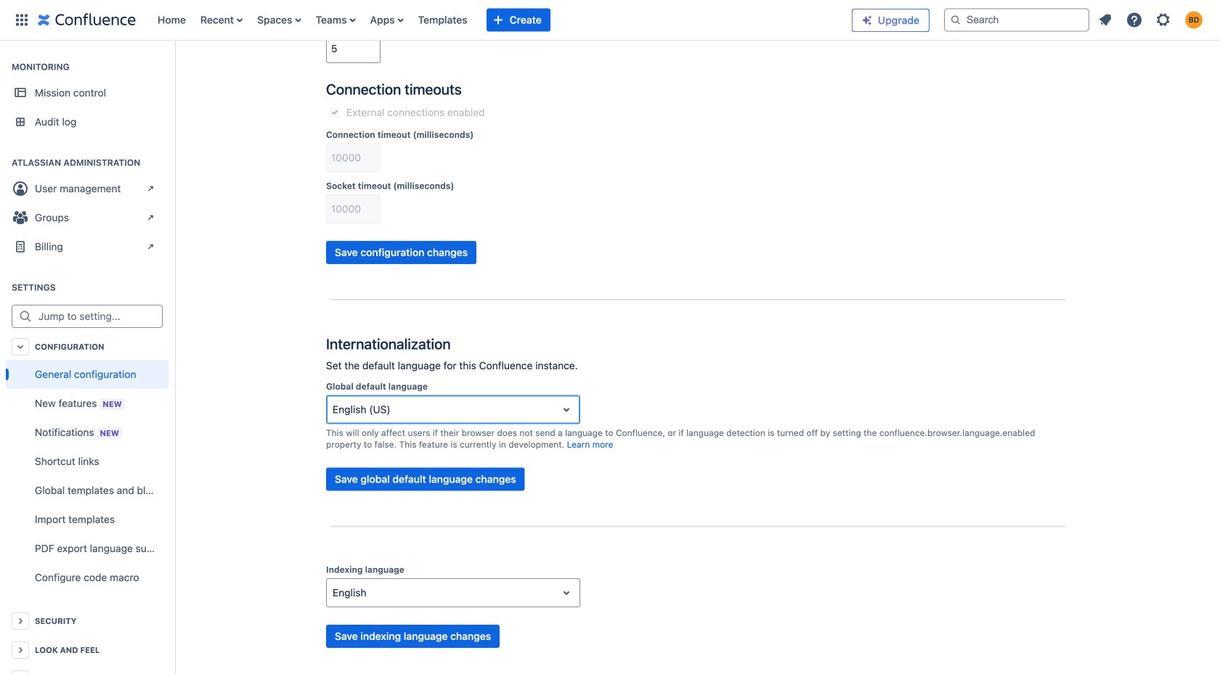 Task type: locate. For each thing, give the bounding box(es) containing it.
confluence image
[[38, 11, 136, 29], [38, 11, 136, 29]]

collapse sidebar image
[[158, 36, 190, 89]]

settings icon image
[[1155, 11, 1172, 29]]

banner
[[0, 0, 1220, 44]]

0 horizontal spatial list
[[150, 0, 840, 40]]

None number field
[[327, 36, 380, 62], [327, 145, 380, 171], [327, 196, 380, 222], [327, 36, 380, 62], [327, 145, 380, 171], [327, 196, 380, 222]]

help icon image
[[1126, 11, 1143, 29]]

list for premium image
[[1093, 7, 1212, 33]]

notification icon image
[[1097, 11, 1114, 29]]

0 vertical spatial open image
[[558, 401, 575, 419]]

1 horizontal spatial list
[[1093, 7, 1212, 33]]

list
[[150, 0, 840, 40], [1093, 7, 1212, 33]]

appswitcher icon image
[[13, 11, 31, 29]]

search image
[[950, 14, 962, 26]]

premium image
[[862, 15, 873, 26]]

None text field
[[333, 586, 335, 601]]

open image
[[558, 401, 575, 419], [558, 585, 575, 602]]

region
[[6, 360, 169, 593]]

Search field
[[944, 8, 1090, 32]]

None search field
[[944, 8, 1090, 32]]

1 vertical spatial open image
[[558, 585, 575, 602]]



Task type: describe. For each thing, give the bounding box(es) containing it.
1 open image from the top
[[558, 401, 575, 419]]

2 open image from the top
[[558, 585, 575, 602]]

global element
[[9, 0, 840, 40]]

your profile and preferences image
[[1186, 11, 1203, 29]]

Settings Search field
[[34, 307, 162, 327]]

list for appswitcher icon
[[150, 0, 840, 40]]



Task type: vqa. For each thing, say whether or not it's contained in the screenshot.
banner
yes



